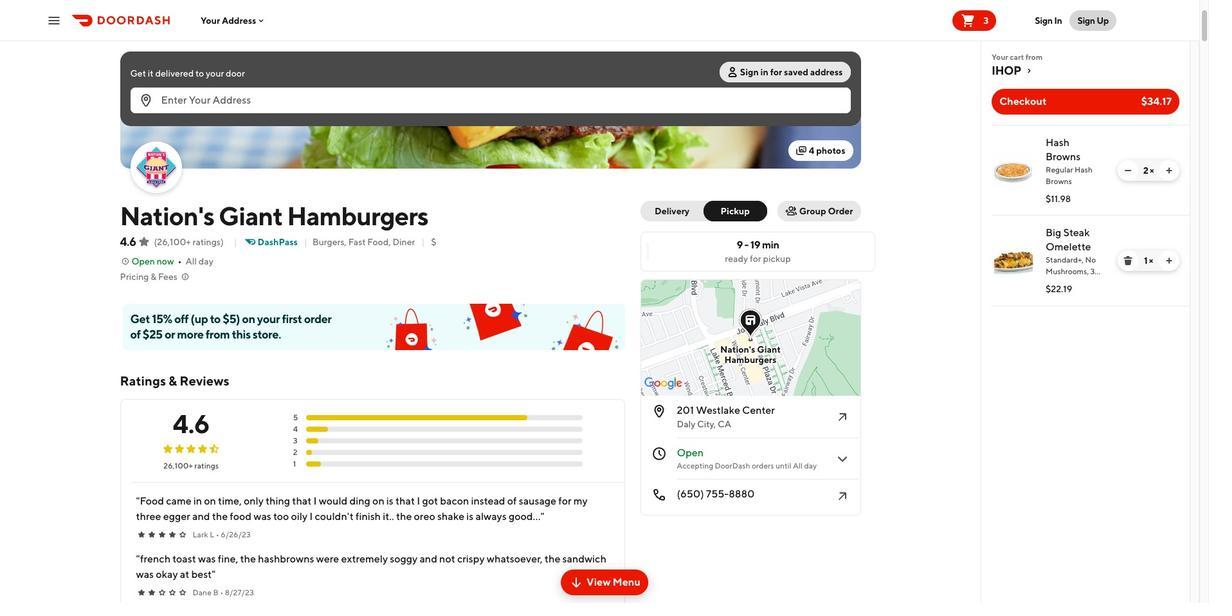 Task type: describe. For each thing, give the bounding box(es) containing it.
" " for lark l • 6/26/23
[[136, 495, 545, 523]]

open accepting doordash orders until all day
[[677, 447, 817, 470]]

add one to cart image for big steak omelette
[[1165, 255, 1175, 266]]

diner
[[393, 237, 415, 247]]

expand store hours image inside "button"
[[835, 337, 850, 352]]

pricing & fees button
[[120, 270, 190, 283]]

Delivery radio
[[641, 201, 712, 221]]

1 for 1 ×
[[1145, 255, 1148, 266]]

to inside get 15% off (up to $5) on your first order of $25 or more from this store.
[[210, 312, 221, 326]]

sign for sign in for saved address
[[741, 67, 759, 77]]

westlake
[[696, 404, 741, 416]]

dane
[[193, 588, 212, 597]]

center
[[743, 404, 775, 416]]

in
[[761, 67, 769, 77]]

first
[[282, 312, 302, 326]]

1 for 1
[[293, 459, 296, 469]]

delivery
[[655, 206, 690, 216]]

off
[[174, 312, 189, 326]]

Pickup radio
[[704, 201, 768, 221]]

cart
[[1011, 52, 1025, 62]]

26,100+ ratings
[[164, 461, 219, 470]]

" " for dane b • 8/27/23
[[136, 553, 216, 580]]

1 | from the left
[[234, 237, 237, 247]]

ratings
[[120, 373, 166, 388]]

pickup
[[721, 206, 750, 216]]

your for your address
[[201, 15, 220, 25]]

address
[[811, 67, 843, 77]]

map region
[[520, 180, 1014, 509]]

your address
[[201, 15, 256, 25]]

(up
[[191, 312, 208, 326]]

reviews
[[180, 373, 230, 388]]

$5)
[[223, 312, 240, 326]]

$34.17
[[1142, 95, 1173, 107]]

buttermilk
[[1046, 290, 1084, 299]]

ratings)
[[193, 237, 224, 247]]

(650)
[[677, 488, 704, 500]]

fast
[[349, 237, 366, 247]]

4 for 4
[[293, 424, 298, 434]]

4 photos button
[[789, 140, 854, 161]]

lark
[[193, 530, 208, 539]]

3 inside button
[[984, 15, 989, 25]]

call restaurant image
[[835, 488, 850, 504]]

3 button
[[953, 10, 997, 31]]

ihop
[[992, 64, 1022, 77]]

orders
[[752, 461, 775, 470]]

open for open accepting doordash orders until all day
[[677, 447, 704, 459]]

this
[[232, 328, 251, 341]]

(650) 755-8880
[[677, 488, 755, 500]]

1 browns from the top
[[1046, 151, 1081, 163]]

201
[[677, 404, 694, 416]]

powered by google image
[[645, 377, 682, 390]]

× for big steak omelette
[[1150, 255, 1154, 266]]

group order
[[800, 206, 854, 216]]

pricing
[[120, 272, 149, 282]]

big
[[1046, 227, 1062, 239]]

your address button
[[201, 15, 267, 25]]

sign in link
[[1028, 7, 1070, 33]]

(26,100+ ratings)
[[154, 237, 224, 247]]

755-
[[706, 488, 729, 500]]

9
[[737, 239, 743, 251]]

expand store hours button
[[644, 324, 858, 365]]

it
[[148, 68, 154, 79]]

ready
[[726, 254, 749, 264]]

3 | from the left
[[422, 237, 425, 247]]

now
[[157, 256, 174, 266]]

standard+,
[[1046, 255, 1085, 265]]

2 browns from the top
[[1046, 176, 1073, 186]]

sign up
[[1078, 15, 1110, 25]]

more
[[177, 328, 204, 341]]

up
[[1097, 15, 1110, 25]]

list containing hash browns
[[982, 125, 1191, 306]]

Enter Your Address text field
[[161, 93, 843, 107]]

$25
[[143, 328, 163, 341]]

open for open now
[[132, 256, 155, 266]]

8880
[[729, 488, 755, 500]]

delivered
[[155, 68, 194, 79]]

order
[[304, 312, 332, 326]]

201 westlake center daly city, ca
[[677, 404, 775, 429]]

sign for sign up
[[1078, 15, 1096, 25]]

open menu image
[[46, 13, 62, 28]]

pancakes,
[[1046, 278, 1082, 288]]

open now
[[132, 256, 174, 266]]

26,100+
[[164, 461, 193, 470]]

1 horizontal spatial from
[[1026, 52, 1043, 62]]

or
[[165, 328, 175, 341]]

your for your cart from
[[992, 52, 1009, 62]]

4 photos
[[809, 145, 846, 156]]

(26,100+
[[154, 237, 191, 247]]

ratings
[[195, 461, 219, 470]]

get it delivered to your door
[[130, 68, 245, 79]]

your inside get 15% off (up to $5) on your first order of $25 or more from this store.
[[257, 312, 280, 326]]

0 vertical spatial for
[[771, 67, 783, 77]]

3 down 5
[[293, 436, 298, 445]]

2 ×
[[1144, 165, 1155, 176]]

3 down no
[[1091, 266, 1096, 276]]

hash browns regular hash browns
[[1046, 136, 1093, 186]]

sign in for saved address link
[[720, 62, 851, 82]]

ca
[[718, 419, 732, 429]]

view menu
[[587, 576, 641, 588]]

1 horizontal spatial 4.6
[[173, 409, 210, 439]]

• all day
[[178, 256, 214, 266]]

photos
[[817, 145, 846, 156]]

ratings & reviews
[[120, 373, 230, 388]]

get for get it delivered to your door
[[130, 68, 146, 79]]

accepting
[[677, 461, 714, 470]]

2 for 2
[[293, 447, 298, 457]]

8/27/23
[[225, 588, 254, 597]]

city,
[[698, 419, 716, 429]]



Task type: locate. For each thing, give the bounding box(es) containing it.
0 vertical spatial ×
[[1151, 165, 1155, 176]]

4 for 4 photos
[[809, 145, 815, 156]]

& inside button
[[151, 272, 156, 282]]

4.6 up 26,100+ ratings
[[173, 409, 210, 439]]

hamburgers
[[287, 201, 429, 231], [725, 355, 777, 365], [725, 355, 777, 365]]

2 horizontal spatial •
[[220, 588, 224, 597]]

get for get 15% off (up to $5) on your first order of $25 or more from this store.
[[130, 312, 150, 326]]

4 left the photos
[[809, 145, 815, 156]]

1 horizontal spatial sign
[[1036, 15, 1053, 25]]

$11.98
[[1046, 194, 1072, 204]]

1 horizontal spatial open
[[677, 447, 704, 459]]

find restaurant in google maps image
[[835, 409, 850, 425]]

4 inside button
[[809, 145, 815, 156]]

0 horizontal spatial hash
[[1046, 136, 1070, 149]]

0 horizontal spatial |
[[234, 237, 237, 247]]

browns up regular
[[1046, 151, 1081, 163]]

from down $5)
[[206, 328, 230, 341]]

1 horizontal spatial 1
[[1145, 255, 1148, 266]]

1 vertical spatial add one to cart image
[[1165, 255, 1175, 266]]

0 horizontal spatial •
[[178, 256, 182, 266]]

0 vertical spatial browns
[[1046, 151, 1081, 163]]

address
[[222, 15, 256, 25]]

9 - 19 min ready for pickup
[[726, 239, 791, 264]]

0 horizontal spatial sign
[[741, 67, 759, 77]]

l
[[210, 530, 214, 539]]

& for ratings
[[169, 373, 177, 388]]

-
[[745, 239, 749, 251]]

nation's
[[120, 201, 214, 231], [721, 344, 756, 355], [721, 344, 756, 355]]

remove item from cart image
[[1124, 255, 1134, 266]]

1 inside list
[[1145, 255, 1148, 266]]

0 vertical spatial day
[[199, 256, 214, 266]]

until
[[776, 461, 792, 470]]

1 vertical spatial " "
[[136, 553, 216, 580]]

3 left sign in link
[[984, 15, 989, 25]]

2
[[1144, 165, 1149, 176], [293, 447, 298, 457]]

your cart from
[[992, 52, 1043, 62]]

food,
[[368, 237, 391, 247]]

steak
[[1064, 227, 1091, 239]]

fees
[[158, 272, 178, 282]]

& for pricing
[[151, 272, 156, 282]]

15%
[[152, 312, 172, 326]]

2 | from the left
[[304, 237, 308, 247]]

• right l
[[216, 530, 219, 539]]

your
[[201, 15, 220, 25], [992, 52, 1009, 62]]

your left the door
[[206, 68, 224, 79]]

view menu button
[[561, 570, 649, 595]]

0 horizontal spatial 4.6
[[120, 235, 136, 248]]

0 vertical spatial your
[[201, 15, 220, 25]]

regular
[[1046, 165, 1074, 174]]

0 vertical spatial expand store hours image
[[835, 337, 850, 352]]

order methods option group
[[641, 201, 768, 221]]

1 vertical spatial your
[[257, 312, 280, 326]]

1 vertical spatial expand store hours image
[[835, 451, 850, 467]]

2 expand store hours image from the top
[[835, 451, 850, 467]]

1 horizontal spatial your
[[992, 52, 1009, 62]]

your up store.
[[257, 312, 280, 326]]

• right the "b"
[[220, 588, 224, 597]]

1 vertical spatial 1
[[293, 459, 296, 469]]

hash up regular
[[1046, 136, 1070, 149]]

burgers, fast food, diner | $
[[313, 237, 437, 247]]

1 vertical spatial browns
[[1046, 176, 1073, 186]]

for right in
[[771, 67, 783, 77]]

get inside get 15% off (up to $5) on your first order of $25 or more from this store.
[[130, 312, 150, 326]]

0 vertical spatial &
[[151, 272, 156, 282]]

to right the delivered in the left top of the page
[[196, 68, 204, 79]]

0 horizontal spatial to
[[196, 68, 204, 79]]

0 vertical spatial 4.6
[[120, 235, 136, 248]]

0 vertical spatial from
[[1026, 52, 1043, 62]]

nation's giant hamburgers
[[120, 201, 429, 231], [721, 344, 781, 365], [721, 344, 781, 365]]

from right cart
[[1026, 52, 1043, 62]]

store.
[[253, 328, 281, 341]]

0 vertical spatial " "
[[136, 495, 545, 523]]

giant
[[219, 201, 283, 231], [758, 344, 781, 355], [758, 344, 781, 355]]

browns down regular
[[1046, 176, 1073, 186]]

checkout
[[1000, 95, 1047, 107]]

| left burgers,
[[304, 237, 308, 247]]

1 vertical spatial ×
[[1150, 255, 1154, 266]]

1 vertical spatial &
[[169, 373, 177, 388]]

menu
[[613, 576, 641, 588]]

2 vertical spatial •
[[220, 588, 224, 597]]

to
[[196, 68, 204, 79], [210, 312, 221, 326]]

0 horizontal spatial 4
[[293, 424, 298, 434]]

0 horizontal spatial &
[[151, 272, 156, 282]]

19
[[751, 239, 761, 251]]

1 horizontal spatial |
[[304, 237, 308, 247]]

0 vertical spatial open
[[132, 256, 155, 266]]

1 " " from the top
[[136, 495, 545, 523]]

get left 'it'
[[130, 68, 146, 79]]

for down 19
[[750, 254, 762, 264]]

4.6
[[120, 235, 136, 248], [173, 409, 210, 439]]

& right ratings
[[169, 373, 177, 388]]

1 down 5
[[293, 459, 296, 469]]

0 horizontal spatial your
[[201, 15, 220, 25]]

your left the address
[[201, 15, 220, 25]]

0 horizontal spatial day
[[199, 256, 214, 266]]

dashpass
[[258, 237, 298, 247]]

sign for sign in
[[1036, 15, 1053, 25]]

get up of
[[130, 312, 150, 326]]

group order button
[[778, 201, 861, 221]]

add one to cart image right 2 ×
[[1165, 165, 1175, 176]]

hash
[[1046, 136, 1070, 149], [1075, 165, 1093, 174]]

1 get from the top
[[130, 68, 146, 79]]

1 horizontal spatial •
[[216, 530, 219, 539]]

expand store hours image
[[835, 337, 850, 352], [835, 451, 850, 467]]

2 horizontal spatial sign
[[1078, 15, 1096, 25]]

1 horizontal spatial all
[[793, 461, 803, 470]]

0 horizontal spatial from
[[206, 328, 230, 341]]

| right ratings)
[[234, 237, 237, 247]]

saved
[[785, 67, 809, 77]]

1 vertical spatial your
[[992, 52, 1009, 62]]

your up ihop
[[992, 52, 1009, 62]]

lark l • 6/26/23
[[193, 530, 251, 539]]

open up pricing & fees at the left of page
[[132, 256, 155, 266]]

1 vertical spatial •
[[216, 530, 219, 539]]

1 horizontal spatial for
[[771, 67, 783, 77]]

2 for 2 ×
[[1144, 165, 1149, 176]]

sign
[[1036, 15, 1053, 25], [1078, 15, 1096, 25], [741, 67, 759, 77]]

0 horizontal spatial for
[[750, 254, 762, 264]]

for inside 9 - 19 min ready for pickup
[[750, 254, 762, 264]]

0 vertical spatial 4
[[809, 145, 815, 156]]

• for dane
[[220, 588, 224, 597]]

• right now
[[178, 256, 182, 266]]

day
[[199, 256, 214, 266], [805, 461, 817, 470]]

list
[[982, 125, 1191, 306]]

| left $
[[422, 237, 425, 247]]

sign in for saved address
[[741, 67, 843, 77]]

3 down mushrooms,
[[1083, 278, 1088, 288]]

1 expand store hours image from the top
[[835, 337, 850, 352]]

• for lark
[[216, 530, 219, 539]]

day inside open accepting doordash orders until all day
[[805, 461, 817, 470]]

2 right the remove one from cart icon
[[1144, 165, 1149, 176]]

1 vertical spatial to
[[210, 312, 221, 326]]

0 horizontal spatial 2
[[293, 447, 298, 457]]

1 vertical spatial 4.6
[[173, 409, 210, 439]]

ihop link
[[992, 63, 1180, 79]]

0 vertical spatial all
[[186, 256, 197, 266]]

add one to cart image
[[1165, 165, 1175, 176], [1165, 255, 1175, 266]]

× right the remove one from cart icon
[[1151, 165, 1155, 176]]

1 horizontal spatial 4
[[809, 145, 815, 156]]

6/26/23
[[221, 530, 251, 539]]

1 vertical spatial from
[[206, 328, 230, 341]]

1 vertical spatial for
[[750, 254, 762, 264]]

$
[[431, 237, 437, 247]]

open up accepting
[[677, 447, 704, 459]]

4
[[809, 145, 815, 156], [293, 424, 298, 434]]

1 horizontal spatial &
[[169, 373, 177, 388]]

0 horizontal spatial your
[[206, 68, 224, 79]]

|
[[234, 237, 237, 247], [304, 237, 308, 247], [422, 237, 425, 247]]

sign inside 'link'
[[1078, 15, 1096, 25]]

sign up link
[[1070, 10, 1117, 31]]

1 vertical spatial all
[[793, 461, 803, 470]]

remove one from cart image
[[1124, 165, 1134, 176]]

browns
[[1046, 151, 1081, 163], [1046, 176, 1073, 186]]

1 horizontal spatial day
[[805, 461, 817, 470]]

1 horizontal spatial 2
[[1144, 165, 1149, 176]]

2 horizontal spatial |
[[422, 237, 425, 247]]

4.6 up open now in the left of the page
[[120, 235, 136, 248]]

0 vertical spatial 2
[[1144, 165, 1149, 176]]

0 vertical spatial add one to cart image
[[1165, 165, 1175, 176]]

from inside get 15% off (up to $5) on your first order of $25 or more from this store.
[[206, 328, 230, 341]]

0 vertical spatial to
[[196, 68, 204, 79]]

1 horizontal spatial hash
[[1075, 165, 1093, 174]]

1 vertical spatial 4
[[293, 424, 298, 434]]

min
[[763, 239, 780, 251]]

1 vertical spatial day
[[805, 461, 817, 470]]

big steak omelette image
[[995, 241, 1034, 280]]

2 add one to cart image from the top
[[1165, 255, 1175, 266]]

2 inside list
[[1144, 165, 1149, 176]]

0 horizontal spatial open
[[132, 256, 155, 266]]

×
[[1151, 165, 1155, 176], [1150, 255, 1154, 266]]

2 down 5
[[293, 447, 298, 457]]

door
[[226, 68, 245, 79]]

add one to cart image for hash browns
[[1165, 165, 1175, 176]]

1 vertical spatial 2
[[293, 447, 298, 457]]

0 vertical spatial •
[[178, 256, 182, 266]]

5
[[293, 413, 298, 422]]

1 vertical spatial hash
[[1075, 165, 1093, 174]]

0 vertical spatial 1
[[1145, 255, 1148, 266]]

1 right remove item from cart image
[[1145, 255, 1148, 266]]

day down ratings)
[[199, 256, 214, 266]]

0 horizontal spatial 1
[[293, 459, 296, 469]]

0 vertical spatial your
[[206, 68, 224, 79]]

1 vertical spatial open
[[677, 447, 704, 459]]

of
[[130, 328, 141, 341]]

on
[[242, 312, 255, 326]]

no
[[1086, 255, 1097, 265]]

all right until
[[793, 461, 803, 470]]

× right remove item from cart image
[[1150, 255, 1154, 266]]

hash right regular
[[1075, 165, 1093, 174]]

0 vertical spatial get
[[130, 68, 146, 79]]

& left fees
[[151, 272, 156, 282]]

add one to cart image right 1 ×
[[1165, 255, 1175, 266]]

1 horizontal spatial to
[[210, 312, 221, 326]]

big steak omelette standard+, no mushrooms, 3 pancakes, 3 buttermilk
[[1046, 227, 1097, 299]]

"
[[136, 495, 140, 507], [541, 510, 545, 523], [136, 553, 140, 565], [212, 568, 216, 580]]

$22.19
[[1046, 284, 1073, 294]]

in
[[1055, 15, 1063, 25]]

hash browns image
[[995, 151, 1034, 190]]

sign in
[[1036, 15, 1063, 25]]

1 vertical spatial get
[[130, 312, 150, 326]]

2 get from the top
[[130, 312, 150, 326]]

2 " " from the top
[[136, 553, 216, 580]]

group
[[800, 206, 827, 216]]

× for hash browns
[[1151, 165, 1155, 176]]

view
[[587, 576, 611, 588]]

1 horizontal spatial your
[[257, 312, 280, 326]]

open inside open accepting doordash orders until all day
[[677, 447, 704, 459]]

mushrooms,
[[1046, 266, 1090, 276]]

0 horizontal spatial all
[[186, 256, 197, 266]]

all down (26,100+ ratings)
[[186, 256, 197, 266]]

4 down 5
[[293, 424, 298, 434]]

nation's giant hamburgers image
[[120, 8, 861, 169], [132, 143, 181, 192]]

1 add one to cart image from the top
[[1165, 165, 1175, 176]]

order
[[829, 206, 854, 216]]

to right (up
[[210, 312, 221, 326]]

0 vertical spatial hash
[[1046, 136, 1070, 149]]

daly
[[677, 419, 696, 429]]

all inside open accepting doordash orders until all day
[[793, 461, 803, 470]]

burgers,
[[313, 237, 347, 247]]

day right until
[[805, 461, 817, 470]]



Task type: vqa. For each thing, say whether or not it's contained in the screenshot.
first Add item to cart image from right
no



